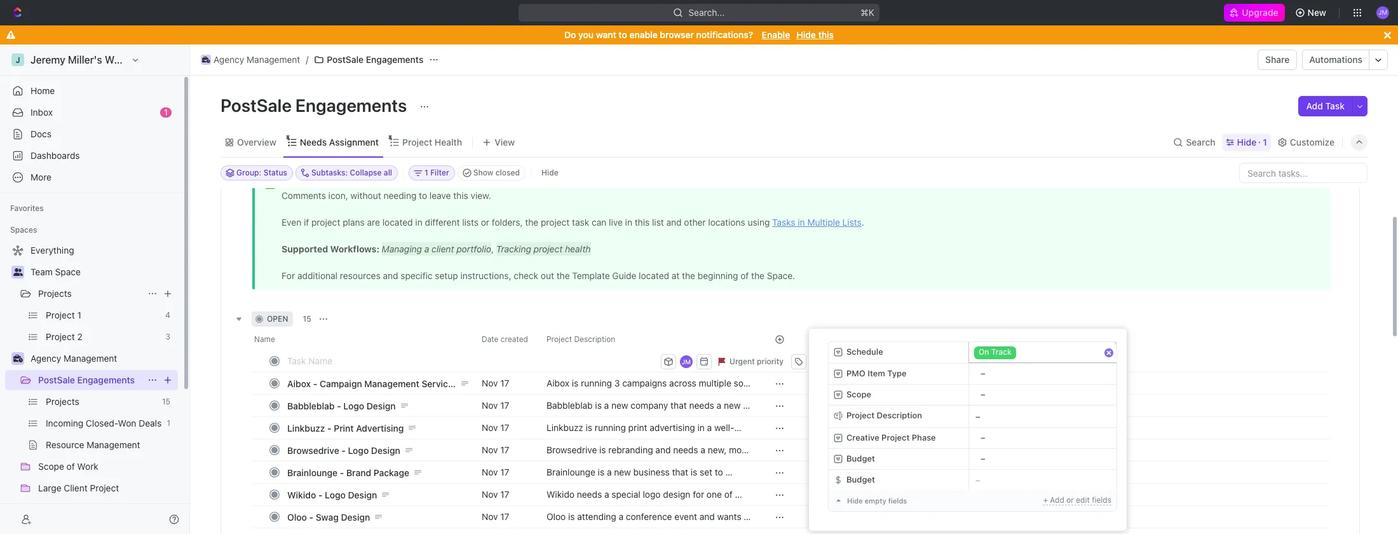 Task type: vqa. For each thing, say whether or not it's contained in the screenshot.
the this
yes



Task type: locate. For each thing, give the bounding box(es) containing it.
project down scope
[[847, 410, 875, 420]]

Task Name text field
[[287, 350, 659, 371]]

add left task
[[1307, 100, 1324, 111]]

- down print
[[342, 445, 346, 456]]

design down advertising
[[371, 445, 400, 456]]

- left print
[[328, 423, 332, 433]]

- for wikido
[[319, 489, 323, 500]]

projects
[[38, 288, 72, 299]]

new
[[1308, 7, 1327, 18]]

⌘k
[[861, 7, 875, 18]]

linkbuzz inside "link"
[[287, 423, 325, 433]]

– button up set value for budget custom field text field
[[970, 449, 1117, 469]]

browsedrive inside browsedrive is rebranding and needs a new, mod ern logo.
[[547, 444, 597, 455]]

2 vertical spatial postsale
[[38, 375, 75, 385]]

agency
[[214, 54, 244, 65], [31, 353, 61, 364]]

1 vertical spatial business time image
[[13, 355, 23, 362]]

– for description
[[976, 411, 981, 421]]

0 horizontal spatial linkbuzz
[[287, 423, 325, 433]]

0 horizontal spatial is
[[586, 422, 593, 433]]

1 vertical spatial budget
[[847, 474, 876, 484]]

is for rebranding
[[600, 444, 606, 455]]

logo up "linkbuzz - print advertising"
[[344, 400, 364, 411]]

2 horizontal spatial 1
[[1264, 136, 1268, 147]]

1 vertical spatial agency
[[31, 353, 61, 364]]

1 – button from the top
[[970, 364, 1117, 384]]

0 horizontal spatial browsedrive
[[287, 445, 339, 456]]

logo
[[344, 400, 364, 411], [348, 445, 369, 456], [325, 489, 346, 500]]

-
[[313, 378, 318, 389], [337, 400, 341, 411], [328, 423, 332, 433], [342, 445, 346, 456], [340, 467, 344, 478], [319, 489, 323, 500], [309, 512, 314, 522]]

share
[[1266, 54, 1290, 65]]

linkbuzz up known
[[547, 422, 584, 433]]

logo for browsedrive
[[348, 445, 369, 456]]

hide inside button
[[542, 168, 559, 177]]

1 horizontal spatial business time image
[[202, 57, 210, 63]]

0 vertical spatial a
[[708, 422, 712, 433]]

linkbuzz down babbleblab
[[287, 423, 325, 433]]

hide 1
[[1238, 136, 1268, 147]]

on track
[[979, 347, 1012, 357]]

hide for hide 1
[[1238, 136, 1257, 147]]

0 horizontal spatial 1
[[164, 107, 168, 117]]

business time image
[[202, 57, 210, 63], [13, 355, 23, 362]]

0 vertical spatial agency management
[[214, 54, 300, 65]]

- inside babbleblab - logo design link
[[337, 400, 341, 411]]

wikido inside wikido needs a special logo design for one of their sub-brands.
[[547, 489, 575, 500]]

wikido - logo design
[[287, 489, 377, 500]]

0 horizontal spatial project
[[403, 136, 433, 147]]

needs up sub-
[[577, 489, 602, 500]]

1 vertical spatial agency management
[[31, 353, 117, 364]]

1 horizontal spatial and
[[656, 444, 671, 455]]

0 vertical spatial postsale engagements link
[[311, 52, 427, 67]]

is inside linkbuzz is running print advertising in a well- known magazine and needs content creation.
[[586, 422, 593, 433]]

1 vertical spatial postsale engagements
[[221, 95, 411, 116]]

hide for hide empty fields
[[848, 497, 863, 505]]

0 horizontal spatial business time image
[[13, 355, 23, 362]]

enable
[[762, 29, 791, 40]]

– button for pmo item type
[[970, 364, 1117, 384]]

aibox
[[287, 378, 311, 389]]

- inside the brainlounge - brand package link
[[340, 467, 344, 478]]

- down campaign
[[337, 400, 341, 411]]

0 horizontal spatial add
[[1051, 495, 1065, 505]]

is down running on the bottom
[[600, 444, 606, 455]]

search
[[1187, 136, 1216, 147]]

or
[[1067, 495, 1075, 505]]

new,
[[708, 444, 727, 455]]

add inside custom fields element
[[1051, 495, 1065, 505]]

hide
[[797, 29, 816, 40], [1238, 136, 1257, 147], [542, 168, 559, 177], [848, 497, 863, 505]]

sidebar navigation
[[0, 45, 190, 534]]

1 inside dropdown button
[[825, 356, 828, 366]]

of
[[725, 489, 733, 500]]

0 horizontal spatial postsale
[[38, 375, 75, 385]]

one
[[707, 489, 722, 500]]

0 vertical spatial is
[[586, 422, 593, 433]]

- inside linkbuzz - print advertising "link"
[[328, 423, 332, 433]]

logo up oloo - swag design
[[325, 489, 346, 500]]

home link
[[5, 81, 178, 101]]

1 horizontal spatial linkbuzz
[[547, 422, 584, 433]]

and down print
[[618, 434, 633, 445]]

user group image
[[13, 268, 23, 276]]

add inside button
[[1307, 100, 1324, 111]]

engagements
[[366, 54, 424, 65], [296, 95, 407, 116], [77, 375, 135, 385]]

save
[[884, 356, 902, 366]]

browsedrive up "logo."
[[547, 444, 597, 455]]

design inside "link"
[[348, 489, 377, 500]]

browsedrive for browsedrive - logo design
[[287, 445, 339, 456]]

wikido for wikido - logo design
[[287, 489, 316, 500]]

oloo
[[287, 512, 307, 522]]

upgrade
[[1243, 7, 1279, 18]]

favorites
[[10, 203, 44, 213]]

project
[[403, 136, 433, 147], [847, 410, 875, 420], [882, 432, 910, 442]]

design for babbleblab - logo design
[[367, 400, 396, 411]]

1 horizontal spatial project
[[847, 410, 875, 420]]

+
[[1044, 495, 1049, 505]]

linkbuzz inside linkbuzz is running print advertising in a well- known magazine and needs content creation.
[[547, 422, 584, 433]]

budget up empty
[[847, 474, 876, 484]]

a
[[708, 422, 712, 433], [701, 444, 706, 455], [605, 489, 610, 500]]

tree containing team space
[[5, 240, 178, 534]]

– inside – button
[[976, 411, 981, 421]]

0 horizontal spatial agency
[[31, 353, 61, 364]]

0 vertical spatial project
[[403, 136, 433, 147]]

a right in
[[708, 422, 712, 433]]

– button up – button
[[970, 385, 1117, 405]]

1 horizontal spatial is
[[600, 444, 606, 455]]

project for project health
[[403, 136, 433, 147]]

1 vertical spatial project
[[847, 410, 875, 420]]

well-
[[715, 422, 735, 433]]

0 horizontal spatial wikido
[[287, 489, 316, 500]]

1
[[164, 107, 168, 117], [1264, 136, 1268, 147], [825, 356, 828, 366]]

- inside aibox - campaign management services link
[[313, 378, 318, 389]]

needs assignment link
[[297, 133, 379, 151]]

wikido needs a special logo design for one of their sub-brands.
[[547, 489, 735, 511]]

budget down creative
[[847, 453, 876, 463]]

2 vertical spatial management
[[365, 378, 420, 389]]

0 vertical spatial postsale
[[327, 54, 364, 65]]

fields right edit
[[1093, 495, 1112, 505]]

wikido inside wikido - logo design "link"
[[287, 489, 316, 500]]

- for browsedrive
[[342, 445, 346, 456]]

and
[[618, 434, 633, 445], [656, 444, 671, 455]]

/
[[306, 54, 309, 65]]

1 vertical spatial a
[[701, 444, 706, 455]]

2 vertical spatial 1
[[825, 356, 828, 366]]

2 – button from the top
[[970, 385, 1117, 405]]

0 vertical spatial budget
[[847, 453, 876, 463]]

to
[[619, 29, 628, 40]]

2 horizontal spatial needs
[[674, 444, 699, 455]]

- left brand
[[340, 467, 344, 478]]

2 vertical spatial logo
[[325, 489, 346, 500]]

project health link
[[400, 133, 462, 151]]

- right oloo
[[309, 512, 314, 522]]

tree inside sidebar navigation
[[5, 240, 178, 534]]

and inside browsedrive is rebranding and needs a new, mod ern logo.
[[656, 444, 671, 455]]

0 vertical spatial 1
[[164, 107, 168, 117]]

wikido up their
[[547, 489, 575, 500]]

needs down print
[[636, 434, 661, 445]]

1 horizontal spatial needs
[[636, 434, 661, 445]]

1 vertical spatial postsale
[[221, 95, 292, 116]]

0 horizontal spatial agency management
[[31, 353, 117, 364]]

1 vertical spatial add
[[1051, 495, 1065, 505]]

- up swag
[[319, 489, 323, 500]]

0 vertical spatial add
[[1307, 100, 1324, 111]]

design right swag
[[341, 512, 370, 522]]

print
[[334, 423, 354, 433]]

0 horizontal spatial postsale engagements link
[[38, 370, 142, 390]]

0 horizontal spatial and
[[618, 434, 633, 445]]

1 horizontal spatial 1
[[825, 356, 828, 366]]

health
[[435, 136, 462, 147]]

linkbuzz
[[547, 422, 584, 433], [287, 423, 325, 433]]

0 horizontal spatial a
[[605, 489, 610, 500]]

scope
[[847, 389, 872, 399]]

2 horizontal spatial a
[[708, 422, 712, 433]]

0 vertical spatial logo
[[344, 400, 364, 411]]

phase
[[912, 432, 936, 442]]

– button down on track dropdown button
[[970, 364, 1117, 384]]

and down advertising
[[656, 444, 671, 455]]

fields right empty
[[889, 497, 908, 505]]

1 horizontal spatial agency management link
[[198, 52, 304, 67]]

running
[[595, 422, 626, 433]]

team space
[[31, 266, 81, 277]]

1 horizontal spatial fields
[[1093, 495, 1112, 505]]

ern
[[547, 456, 560, 467]]

- inside oloo - swag design link
[[309, 512, 314, 522]]

1 horizontal spatial a
[[701, 444, 706, 455]]

- right aibox at bottom left
[[313, 378, 318, 389]]

brainlounge
[[287, 467, 338, 478]]

a inside browsedrive is rebranding and needs a new, mod ern logo.
[[701, 444, 706, 455]]

- inside wikido - logo design "link"
[[319, 489, 323, 500]]

management
[[247, 54, 300, 65], [64, 353, 117, 364], [365, 378, 420, 389]]

1 vertical spatial management
[[64, 353, 117, 364]]

design
[[367, 400, 396, 411], [371, 445, 400, 456], [348, 489, 377, 500], [341, 512, 370, 522]]

1 vertical spatial logo
[[348, 445, 369, 456]]

creative project phase
[[847, 432, 936, 442]]

budget
[[847, 453, 876, 463], [847, 474, 876, 484]]

hide for hide
[[542, 168, 559, 177]]

linkbuzz is running print advertising in a well- known magazine and needs content creation. button
[[539, 417, 760, 445]]

- inside browsedrive - logo design link
[[342, 445, 346, 456]]

tree
[[5, 240, 178, 534]]

0 vertical spatial business time image
[[202, 57, 210, 63]]

docs
[[31, 128, 52, 139]]

Search tasks... text field
[[1241, 163, 1368, 183]]

pmo
[[847, 368, 866, 378]]

– button for scope
[[970, 385, 1117, 405]]

add right +
[[1051, 495, 1065, 505]]

needs down advertising
[[674, 444, 699, 455]]

logo inside "link"
[[325, 489, 346, 500]]

0 vertical spatial management
[[247, 54, 300, 65]]

logo up brand
[[348, 445, 369, 456]]

design down brand
[[348, 489, 377, 500]]

2 vertical spatial engagements
[[77, 375, 135, 385]]

favorites button
[[5, 201, 49, 216]]

3 – button from the top
[[970, 428, 1117, 448]]

2 vertical spatial postsale engagements
[[38, 375, 135, 385]]

add task
[[1307, 100, 1346, 111]]

home
[[31, 85, 55, 96]]

in
[[698, 422, 705, 433]]

1 horizontal spatial wikido
[[547, 489, 575, 500]]

overview link
[[235, 133, 277, 151]]

is inside browsedrive is rebranding and needs a new, mod ern logo.
[[600, 444, 606, 455]]

cancel button
[[841, 354, 877, 369]]

edit
[[1077, 495, 1090, 505]]

1 horizontal spatial postsale engagements link
[[311, 52, 427, 67]]

wikido
[[547, 489, 575, 500], [287, 489, 316, 500]]

logo for wikido
[[325, 489, 346, 500]]

agency inside sidebar navigation
[[31, 353, 61, 364]]

overview
[[237, 136, 277, 147]]

1 horizontal spatial agency
[[214, 54, 244, 65]]

is up magazine
[[586, 422, 593, 433]]

2 budget from the top
[[847, 474, 876, 484]]

content
[[663, 434, 694, 445]]

needs
[[300, 136, 327, 147]]

new button
[[1291, 3, 1335, 23]]

a left 'new,'
[[701, 444, 706, 455]]

project down description
[[882, 432, 910, 442]]

hide inside custom fields element
[[848, 497, 863, 505]]

4 – button from the top
[[970, 449, 1117, 469]]

wikido up oloo
[[287, 489, 316, 500]]

2 horizontal spatial management
[[365, 378, 420, 389]]

browsedrive up the brainlounge
[[287, 445, 339, 456]]

0 horizontal spatial fields
[[889, 497, 908, 505]]

1 horizontal spatial add
[[1307, 100, 1324, 111]]

magazine
[[576, 434, 616, 445]]

1 horizontal spatial postsale
[[221, 95, 292, 116]]

– button down – button
[[970, 428, 1117, 448]]

0 horizontal spatial needs
[[577, 489, 602, 500]]

0 horizontal spatial management
[[64, 353, 117, 364]]

design up advertising
[[367, 400, 396, 411]]

package
[[374, 467, 410, 478]]

– button for creative project phase
[[970, 428, 1117, 448]]

1 vertical spatial agency management link
[[31, 348, 176, 369]]

assignment
[[329, 136, 379, 147]]

logo for babbleblab
[[344, 400, 364, 411]]

linkbuzz - print advertising
[[287, 423, 404, 433]]

2 vertical spatial a
[[605, 489, 610, 500]]

1 horizontal spatial browsedrive
[[547, 444, 597, 455]]

2 horizontal spatial project
[[882, 432, 910, 442]]

1 vertical spatial is
[[600, 444, 606, 455]]

a up brands.
[[605, 489, 610, 500]]

cancel
[[846, 356, 872, 366]]

project for project description
[[847, 410, 875, 420]]

project left health
[[403, 136, 433, 147]]

automations button
[[1304, 50, 1370, 69]]



Task type: describe. For each thing, give the bounding box(es) containing it.
babbleblab - logo design
[[287, 400, 396, 411]]

item
[[868, 368, 886, 378]]

add task button
[[1299, 96, 1353, 116]]

– for project
[[981, 433, 986, 443]]

do you want to enable browser notifications? enable hide this
[[565, 29, 834, 40]]

space
[[55, 266, 81, 277]]

on track button
[[970, 342, 1117, 363]]

– for item
[[981, 368, 986, 378]]

do
[[565, 29, 576, 40]]

linkbuzz is running print advertising in a well- known magazine and needs content creation.
[[547, 422, 735, 445]]

- for aibox
[[313, 378, 318, 389]]

0 vertical spatial agency management link
[[198, 52, 304, 67]]

wikido - logo design link
[[284, 486, 472, 504]]

creative
[[847, 432, 880, 442]]

Set value for Budget Custom Field text field
[[970, 470, 1117, 490]]

agency management inside tree
[[31, 353, 117, 364]]

aibox - campaign management services
[[287, 378, 458, 389]]

this
[[819, 29, 834, 40]]

2 horizontal spatial postsale
[[327, 54, 364, 65]]

a inside wikido needs a special logo design for one of their sub-brands.
[[605, 489, 610, 500]]

team
[[31, 266, 53, 277]]

- for oloo
[[309, 512, 314, 522]]

you
[[579, 29, 594, 40]]

needs inside wikido needs a special logo design for one of their sub-brands.
[[577, 489, 602, 500]]

– button for budget
[[970, 449, 1117, 469]]

advertising
[[650, 422, 696, 433]]

is for running
[[586, 422, 593, 433]]

logo
[[643, 489, 661, 500]]

needs inside browsedrive is rebranding and needs a new, mod ern logo.
[[674, 444, 699, 455]]

needs inside linkbuzz is running print advertising in a well- known magazine and needs content creation.
[[636, 434, 661, 445]]

brainlounge - brand package link
[[284, 463, 472, 482]]

postsale inside tree
[[38, 375, 75, 385]]

services
[[422, 378, 458, 389]]

1 vertical spatial engagements
[[296, 95, 407, 116]]

share button
[[1258, 50, 1298, 70]]

- for linkbuzz
[[328, 423, 332, 433]]

docs link
[[5, 124, 178, 144]]

spaces
[[10, 225, 37, 235]]

empty
[[865, 497, 887, 505]]

1 budget from the top
[[847, 453, 876, 463]]

project health
[[403, 136, 462, 147]]

brands.
[[587, 501, 618, 511]]

linkbuzz for linkbuzz - print advertising
[[287, 423, 325, 433]]

0 vertical spatial engagements
[[366, 54, 424, 65]]

0 vertical spatial postsale engagements
[[327, 54, 424, 65]]

remove field value image
[[1106, 349, 1113, 356]]

browsedrive is rebranding and needs a new, mod ern logo. button
[[539, 439, 760, 467]]

project description
[[847, 410, 923, 420]]

design for oloo - swag design
[[341, 512, 370, 522]]

schedule
[[847, 347, 884, 357]]

2 vertical spatial project
[[882, 432, 910, 442]]

type
[[888, 368, 907, 378]]

babbleblab - logo design link
[[284, 396, 472, 415]]

+ add or edit fields
[[1044, 495, 1112, 505]]

postsale engagements inside tree
[[38, 375, 135, 385]]

description
[[877, 410, 923, 420]]

0 vertical spatial agency
[[214, 54, 244, 65]]

1 button
[[810, 354, 834, 369]]

1 inside sidebar navigation
[[164, 107, 168, 117]]

oloo - swag design link
[[284, 508, 472, 526]]

oloo - swag design
[[287, 512, 370, 522]]

0 horizontal spatial agency management link
[[31, 348, 176, 369]]

- for babbleblab
[[337, 400, 341, 411]]

browser
[[660, 29, 694, 40]]

task
[[1326, 100, 1346, 111]]

1 horizontal spatial management
[[247, 54, 300, 65]]

1 horizontal spatial agency management
[[214, 54, 300, 65]]

rebranding
[[609, 444, 653, 455]]

hide empty fields
[[848, 497, 908, 505]]

dashboards
[[31, 150, 80, 161]]

search...
[[689, 7, 725, 18]]

customize button
[[1274, 133, 1339, 151]]

babbleblab
[[287, 400, 335, 411]]

design for wikido - logo design
[[348, 489, 377, 500]]

- for brainlounge
[[340, 467, 344, 478]]

inbox
[[31, 107, 53, 118]]

brand
[[347, 467, 372, 478]]

a inside linkbuzz is running print advertising in a well- known magazine and needs content creation.
[[708, 422, 712, 433]]

special
[[612, 489, 641, 500]]

advertising
[[356, 423, 404, 433]]

known
[[547, 434, 574, 445]]

browsedrive for browsedrive is rebranding and needs a new, mod ern logo.
[[547, 444, 597, 455]]

engagements inside tree
[[77, 375, 135, 385]]

wikido needs a special logo design for one of their sub-brands. button
[[539, 483, 760, 511]]

linkbuzz for linkbuzz is running print advertising in a well- known magazine and needs content creation.
[[547, 422, 584, 433]]

upgrade link
[[1225, 4, 1286, 22]]

custom fields element
[[829, 341, 1118, 512]]

browsedrive is rebranding and needs a new, mod ern logo.
[[547, 444, 752, 467]]

track
[[992, 347, 1012, 357]]

their
[[547, 501, 566, 511]]

design for browsedrive - logo design
[[371, 445, 400, 456]]

design
[[663, 489, 691, 500]]

business time image inside agency management link
[[202, 57, 210, 63]]

hide button
[[537, 165, 564, 181]]

print
[[629, 422, 648, 433]]

browsedrive - logo design link
[[284, 441, 472, 459]]

automations
[[1310, 54, 1363, 65]]

and inside linkbuzz is running print advertising in a well- known magazine and needs content creation.
[[618, 434, 633, 445]]

for
[[693, 489, 705, 500]]

on
[[979, 347, 990, 357]]

save button
[[879, 354, 917, 369]]

1 vertical spatial 1
[[1264, 136, 1268, 147]]

business time image inside tree
[[13, 355, 23, 362]]

1 vertical spatial postsale engagements link
[[38, 370, 142, 390]]

needs assignment
[[300, 136, 379, 147]]

aibox - campaign management services link
[[284, 374, 472, 393]]

team space link
[[31, 262, 176, 282]]

15
[[303, 314, 311, 324]]

open
[[267, 314, 288, 324]]

wikido for wikido needs a special logo design for one of their sub-brands.
[[547, 489, 575, 500]]

projects link
[[38, 284, 142, 304]]

swag
[[316, 512, 339, 522]]

management inside tree
[[64, 353, 117, 364]]



